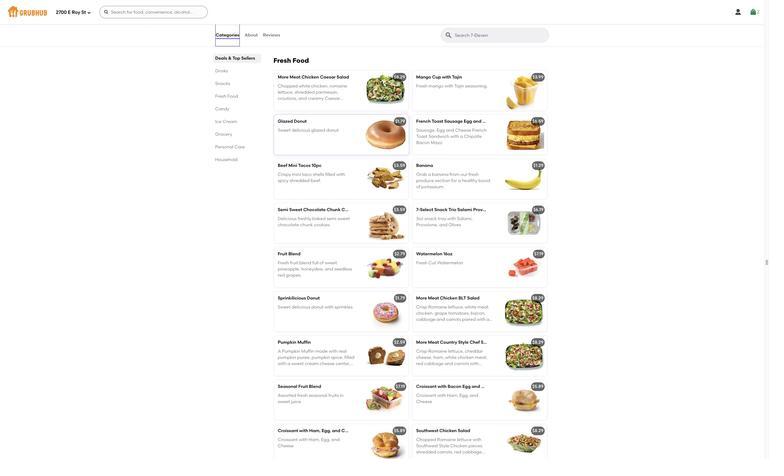 Task type: describe. For each thing, give the bounding box(es) containing it.
select
[[420, 207, 434, 212]]

2 button
[[750, 6, 760, 18]]

pumpkin muffin image
[[363, 336, 409, 376]]

and inside crisp romaine lettuce, white meat chicken, grape tomatoes, bacon, cabbage and carrots paired with an avocado ranch dressing,
[[437, 317, 445, 322]]

grab
[[416, 172, 427, 177]]

in
[[340, 393, 344, 398]]

boost
[[479, 178, 491, 183]]

$5.89 for croissant with ham, egg, and cheese
[[394, 428, 405, 434]]

for inside grab a banana from our fresh produce section for a healthy boost of potassium.
[[452, 178, 457, 183]]

bacon inside sausage, egg and cheese french toast sandwich with a chipotle bacon mayo
[[416, 140, 430, 145]]

more meat country style chef salad
[[416, 340, 494, 345]]

crispy mini taco shells filled with spicy shredded beef.
[[278, 172, 345, 183]]

7-select bayou blaze new orleans style ripple potato chips 2.5oz image
[[363, 4, 409, 44]]

spice,
[[331, 355, 344, 360]]

spicy new orleans style ripple potato chips
[[278, 17, 356, 28]]

shells
[[313, 172, 324, 177]]

$3.59 for 7-select snack trio salami provolone olives 3oz
[[394, 207, 405, 212]]

chicken, inside chopped white chicken, romaine lettuce, shredded parmesan, croutons, and creamy caesar dressing.
[[311, 83, 329, 89]]

carrots inside crisp romaine lettuce, white meat chicken, grape tomatoes, bacon, cabbage and carrots paired with an avocado ranch dressing,
[[446, 317, 461, 322]]

grapes.
[[286, 273, 302, 278]]

for inside a convenient stick of pepperoni for hunger on the go.
[[483, 17, 489, 22]]

2
[[757, 9, 760, 14]]

more for more meat chicken caesar salad
[[278, 75, 289, 80]]

0 vertical spatial donut
[[326, 128, 339, 133]]

ripple
[[329, 17, 341, 22]]

a up produce
[[428, 172, 431, 177]]

deals & top sellers
[[215, 56, 255, 61]]

seedless
[[334, 266, 352, 272]]

about
[[245, 32, 258, 38]]

0 horizontal spatial french
[[416, 119, 431, 124]]

pepperoni
[[461, 17, 482, 22]]

semi
[[278, 207, 288, 212]]

sweet inside delicious freshly baked semi sweet chocolate chunk cookies
[[338, 216, 350, 221]]

egg inside sausage, egg and cheese french toast sandwich with a chipotle bacon mayo
[[437, 128, 445, 133]]

donut for sprinkilicious donut
[[307, 296, 320, 301]]

2700
[[56, 9, 67, 15]]

a for a convenient stick of pepperoni for hunger on the go.
[[416, 17, 420, 22]]

0 vertical spatial olives
[[496, 207, 509, 212]]

sprinkilicious donut image
[[363, 292, 409, 332]]

7-select snack trio salami provolone olives 3oz image
[[501, 203, 548, 243]]

with inside crisp romaine lettuce, cheddar cheese, ham, white chicken meat, red cabbage and carrots with dressing on the side
[[470, 361, 479, 366]]

mango cup with tajin image
[[501, 71, 548, 111]]

1 vertical spatial cream
[[314, 367, 328, 373]]

a inside a pumpkin muffin made with real pumpkin puree, pumpkin spice, filled with a sweet cream cheese center, and drizzled with cream cheese icing.
[[288, 361, 291, 366]]

fresh inside "tab"
[[215, 94, 227, 99]]

southwest
[[416, 428, 439, 434]]

0 vertical spatial fresh food
[[274, 57, 309, 64]]

real
[[339, 349, 347, 354]]

produce
[[416, 178, 434, 183]]

chipotle
[[464, 134, 482, 139]]

potassium.
[[422, 184, 445, 190]]

the inside crisp romaine lettuce, cheddar cheese, ham, white chicken meat, red cabbage and carrots with dressing on the side
[[441, 367, 448, 373]]

cheese,
[[416, 355, 433, 360]]

cabbage inside crisp romaine lettuce, cheddar cheese, ham, white chicken meat, red cabbage and carrots with dressing on the side
[[424, 361, 444, 366]]

and inside sausage, egg and cheese french toast sandwich with a chipotle bacon mayo
[[446, 128, 454, 133]]

7-
[[416, 207, 420, 212]]

tajin for cup
[[452, 75, 462, 80]]

a convenient stick of pepperoni for hunger on the go.
[[416, 17, 489, 28]]

svg image inside '2' button
[[750, 8, 757, 16]]

16oz
[[444, 251, 453, 257]]

top
[[233, 56, 241, 61]]

fresh for fresh mango with tajin seasoning.
[[416, 83, 428, 89]]

provolone
[[473, 207, 495, 212]]

tray
[[438, 216, 446, 221]]

fresh fruit blend full of sweet pineapple, honeydew, and seedless red grapes.
[[278, 260, 352, 278]]

fresh food inside "tab"
[[215, 94, 238, 99]]

shredded inside crispy mini taco shells filled with spicy shredded beef.
[[290, 178, 310, 183]]

a down our
[[458, 178, 461, 183]]

taco
[[302, 172, 312, 177]]

tacos
[[298, 163, 311, 168]]

on inside crisp romaine lettuce, cheddar cheese, ham, white chicken meat, red cabbage and carrots with dressing on the side
[[435, 367, 440, 373]]

0 vertical spatial pumpkin
[[278, 340, 297, 345]]

1 vertical spatial croissant with ham, egg, and cheese
[[278, 428, 358, 434]]

glazed
[[278, 119, 293, 124]]

egg for sausage
[[464, 119, 472, 124]]

$2.79
[[395, 251, 405, 257]]

sweet for sprinkilicious
[[278, 304, 291, 310]]

2700 e roy st
[[56, 9, 86, 15]]

and inside 3oz snack tray with salami, provolone, and olives
[[439, 222, 448, 228]]

red inside fresh fruit blend full of sweet pineapple, honeydew, and seedless red grapes.
[[278, 273, 285, 278]]

about button
[[244, 24, 258, 46]]

$3.59 for banana
[[394, 163, 405, 168]]

fresh inside grab a banana from our fresh produce section for a healthy boost of potassium.
[[469, 172, 479, 177]]

drizzled
[[287, 367, 303, 373]]

fruit blend
[[278, 251, 301, 257]]

donut for glazed donut
[[294, 119, 307, 124]]

a inside sausage, egg and cheese french toast sandwich with a chipotle bacon mayo
[[460, 134, 463, 139]]

3oz snack tray with salami, provolone, and olives
[[416, 216, 473, 228]]

semi
[[327, 216, 337, 221]]

salami,
[[457, 216, 473, 221]]

meat for chicken,
[[428, 296, 439, 301]]

st
[[81, 9, 86, 15]]

fresh for fresh cut watermelon
[[416, 260, 428, 265]]

fresh cut watermelon
[[416, 260, 463, 265]]

0 vertical spatial fruit
[[278, 251, 288, 257]]

categories button
[[215, 24, 240, 46]]

shredded inside chopped white chicken, romaine lettuce, shredded parmesan, croutons, and creamy caesar dressing.
[[295, 90, 315, 95]]

1 horizontal spatial fruit
[[299, 384, 308, 389]]

$8.29 for crisp romaine lettuce, cheddar cheese, ham, white chicken meat, red cabbage and carrots with dressing on the side
[[533, 340, 544, 345]]

1 pumpkin from the left
[[278, 355, 296, 360]]

$6.19
[[534, 207, 544, 212]]

0 vertical spatial muffin
[[298, 340, 311, 345]]

croissant with ham, egg, and cheese for ham,
[[278, 437, 340, 449]]

drinks tab
[[215, 68, 259, 74]]

on inside a convenient stick of pepperoni for hunger on the go.
[[432, 23, 438, 28]]

crisp for crisp romaine lettuce, white meat chicken, grape tomatoes, bacon, cabbage and carrots paired with an avocado ranch dressing,
[[416, 304, 427, 310]]

filled inside a pumpkin muffin made with real pumpkin puree, pumpkin spice, filled with a sweet cream cheese center, and drizzled with cream cheese icing.
[[345, 355, 355, 360]]

side
[[449, 367, 458, 373]]

sweet inside a pumpkin muffin made with real pumpkin puree, pumpkin spice, filled with a sweet cream cheese center, and drizzled with cream cheese icing.
[[292, 361, 304, 366]]

beef mini tacos 10pc image
[[363, 159, 409, 199]]

1 horizontal spatial svg image
[[735, 8, 742, 16]]

stick
[[445, 17, 454, 22]]

1 horizontal spatial 3oz
[[510, 207, 517, 212]]

sweet for glazed
[[278, 128, 291, 133]]

0 vertical spatial cheese
[[320, 361, 335, 366]]

magnifying glass icon image
[[445, 32, 453, 39]]

with inside sausage, egg and cheese french toast sandwich with a chipotle bacon mayo
[[450, 134, 459, 139]]

more meat country style chef salad image
[[501, 336, 548, 376]]

2 pumpkin from the left
[[312, 355, 330, 360]]

mango
[[416, 75, 431, 80]]

fresh for fresh fruit blend full of sweet pineapple, honeydew, and seedless red grapes.
[[278, 260, 289, 265]]

chopped white chicken, romaine lettuce, shredded parmesan, croutons, and creamy caesar dressing.
[[278, 83, 347, 107]]

with inside crisp romaine lettuce, white meat chicken, grape tomatoes, bacon, cabbage and carrots paired with an avocado ranch dressing,
[[477, 317, 486, 322]]

categories
[[216, 32, 239, 38]]

7-select snack trio salami provolone olives 3oz
[[416, 207, 517, 212]]

southwest chicken salad
[[416, 428, 470, 434]]

more for more meat country style chef salad
[[416, 340, 427, 345]]

creamy
[[308, 96, 324, 101]]

chunk
[[327, 207, 341, 212]]

seasonal fruit blend
[[278, 384, 321, 389]]

blend
[[300, 260, 312, 265]]

household
[[215, 157, 238, 162]]

white inside chopped white chicken, romaine lettuce, shredded parmesan, croutons, and creamy caesar dressing.
[[299, 83, 310, 89]]

chips
[[278, 23, 289, 28]]

french toast sausage egg and cheese
[[416, 119, 499, 124]]

chocolate
[[278, 222, 299, 228]]

french inside sausage, egg and cheese french toast sandwich with a chipotle bacon mayo
[[472, 128, 487, 133]]

sausage, egg and cheese french toast sandwich with a chipotle bacon mayo
[[416, 128, 487, 145]]

mango
[[429, 83, 444, 89]]

Search 7-Eleven search field
[[454, 32, 547, 38]]

deals & top sellers tab
[[215, 55, 259, 62]]

provolone,
[[416, 222, 438, 228]]

1 vertical spatial ham,
[[309, 428, 321, 434]]

ham, for bacon
[[447, 393, 459, 398]]

white inside crisp romaine lettuce, white meat chicken, grape tomatoes, bacon, cabbage and carrots paired with an avocado ranch dressing,
[[465, 304, 477, 310]]

$1.79 for french
[[395, 119, 405, 124]]

10pc
[[312, 163, 322, 168]]

potato
[[342, 17, 356, 22]]

of inside fresh fruit blend full of sweet pineapple, honeydew, and seedless red grapes.
[[320, 260, 324, 265]]

croissant with ham, egg, and cheese for bacon
[[416, 393, 478, 404]]

0 vertical spatial food
[[293, 57, 309, 64]]

crisp romaine lettuce, cheddar cheese, ham, white chicken meat, red cabbage and carrots with dressing on the side
[[416, 349, 488, 373]]

1 vertical spatial blend
[[309, 384, 321, 389]]

fresh up chopped
[[274, 57, 291, 64]]

from
[[450, 172, 460, 177]]

assorted
[[278, 393, 296, 398]]

1 vertical spatial cheese
[[329, 367, 344, 373]]

2 vertical spatial chicken
[[440, 428, 457, 434]]

avocado
[[416, 323, 435, 328]]

a pumpkin muffin made with real pumpkin puree, pumpkin spice, filled with a sweet cream cheese center, and drizzled with cream cheese icing.
[[278, 349, 356, 373]]

cut
[[429, 260, 436, 265]]

healthy
[[462, 178, 478, 183]]

0 horizontal spatial svg image
[[104, 10, 109, 15]]

1 horizontal spatial toast
[[432, 119, 443, 124]]

chunk
[[300, 222, 313, 228]]

1 vertical spatial watermelon
[[437, 260, 463, 265]]

cabbage inside crisp romaine lettuce, white meat chicken, grape tomatoes, bacon, cabbage and carrots paired with an avocado ranch dressing,
[[416, 317, 436, 322]]

southwest chicken salad image
[[501, 424, 548, 459]]

orleans
[[301, 17, 317, 22]]

and inside fresh fruit blend full of sweet pineapple, honeydew, and seedless red grapes.
[[325, 266, 333, 272]]



Task type: locate. For each thing, give the bounding box(es) containing it.
0 horizontal spatial fresh
[[297, 393, 308, 398]]

2 vertical spatial meat
[[428, 340, 439, 345]]

sweet up seedless
[[325, 260, 337, 265]]

for down from
[[452, 178, 457, 183]]

0 horizontal spatial pumpkin
[[278, 355, 296, 360]]

food down the snacks tab at the top
[[228, 94, 238, 99]]

0 horizontal spatial for
[[452, 178, 457, 183]]

red down cheese,
[[416, 361, 423, 366]]

lettuce, down more meat country style chef salad
[[448, 349, 464, 354]]

fruit up assorted fresh seasonal fruits in sweet juice
[[299, 384, 308, 389]]

convenient
[[421, 17, 444, 22]]

toast
[[432, 119, 443, 124], [416, 134, 428, 139]]

1 vertical spatial sweet
[[289, 207, 302, 212]]

1 horizontal spatial $5.89
[[533, 384, 544, 389]]

1 horizontal spatial french
[[472, 128, 487, 133]]

lettuce, inside chopped white chicken, romaine lettuce, shredded parmesan, croutons, and creamy caesar dressing.
[[278, 90, 294, 95]]

crisp inside crisp romaine lettuce, white meat chicken, grape tomatoes, bacon, cabbage and carrots paired with an avocado ranch dressing,
[[416, 304, 427, 310]]

$3.59 left banana
[[394, 163, 405, 168]]

sweet down cookie
[[338, 216, 350, 221]]

household tab
[[215, 156, 259, 163]]

more up cheese,
[[416, 340, 427, 345]]

snack
[[425, 216, 437, 221]]

1 horizontal spatial fresh
[[469, 172, 479, 177]]

$3.99
[[533, 75, 544, 80]]

more up chopped
[[278, 75, 289, 80]]

fruit
[[290, 260, 299, 265]]

paired
[[462, 317, 476, 322]]

0 horizontal spatial donut
[[294, 119, 307, 124]]

fruit blend image
[[363, 247, 409, 288]]

cheddar
[[465, 349, 483, 354]]

a inside a convenient stick of pepperoni for hunger on the go.
[[416, 17, 420, 22]]

fresh food down "snacks"
[[215, 94, 238, 99]]

toast up "sausage,"
[[432, 119, 443, 124]]

chicken right southwest
[[440, 428, 457, 434]]

and inside a pumpkin muffin made with real pumpkin puree, pumpkin spice, filled with a sweet cream cheese center, and drizzled with cream cheese icing.
[[278, 367, 286, 373]]

more meat chicken blt salad image
[[501, 292, 548, 332]]

3oz left $6.19
[[510, 207, 517, 212]]

1 vertical spatial donut
[[311, 304, 324, 310]]

cream
[[305, 361, 319, 366], [314, 367, 328, 373]]

svg image right "st"
[[87, 11, 91, 14]]

1 vertical spatial food
[[228, 94, 238, 99]]

0 horizontal spatial bacon
[[416, 140, 430, 145]]

0 vertical spatial chicken,
[[311, 83, 329, 89]]

more up avocado
[[416, 296, 427, 301]]

fresh food up chopped
[[274, 57, 309, 64]]

cabbage down ham,
[[424, 361, 444, 366]]

ham,
[[434, 355, 444, 360]]

spicy new orleans style ripple potato chips button
[[274, 4, 409, 44]]

0 vertical spatial for
[[483, 17, 489, 22]]

0 horizontal spatial blend
[[289, 251, 301, 257]]

0 vertical spatial $7.19
[[534, 251, 544, 257]]

0 horizontal spatial olives
[[449, 222, 461, 228]]

cookie
[[342, 207, 357, 212]]

of inside grab a banana from our fresh produce section for a healthy boost of potassium.
[[416, 184, 421, 190]]

0 vertical spatial egg,
[[460, 393, 469, 398]]

drinks
[[215, 68, 228, 74]]

2 $1.79 from the top
[[395, 296, 405, 301]]

crisp up cheese,
[[416, 349, 427, 354]]

svg image
[[750, 8, 757, 16], [104, 10, 109, 15]]

fresh food
[[274, 57, 309, 64], [215, 94, 238, 99]]

0 horizontal spatial red
[[278, 273, 285, 278]]

meat
[[478, 304, 489, 310]]

snacks
[[215, 81, 230, 86]]

and inside chopped white chicken, romaine lettuce, shredded parmesan, croutons, and creamy caesar dressing.
[[299, 96, 307, 101]]

the left side
[[441, 367, 448, 373]]

0 horizontal spatial svg image
[[87, 11, 91, 14]]

watermelon 16oz image
[[501, 247, 548, 288]]

1 vertical spatial toast
[[416, 134, 428, 139]]

sweet delicious glazed donut
[[278, 128, 339, 133]]

fresh inside assorted fresh seasonal fruits in sweet juice
[[297, 393, 308, 398]]

0 vertical spatial $5.89
[[533, 384, 544, 389]]

french up "sausage,"
[[416, 119, 431, 124]]

blend up seasonal
[[309, 384, 321, 389]]

caesar inside chopped white chicken, romaine lettuce, shredded parmesan, croutons, and creamy caesar dressing.
[[325, 96, 340, 101]]

0 horizontal spatial $5.89
[[394, 428, 405, 434]]

0 horizontal spatial filled
[[325, 172, 335, 177]]

0 vertical spatial croissant with ham, egg, and cheese
[[416, 393, 478, 404]]

cream down made
[[314, 367, 328, 373]]

seasonal fruit blend image
[[363, 380, 409, 420]]

roy
[[72, 9, 80, 15]]

0 vertical spatial meat
[[290, 75, 301, 80]]

0 vertical spatial $1.79
[[395, 119, 405, 124]]

0 vertical spatial of
[[456, 17, 460, 22]]

seasonal
[[309, 393, 328, 398]]

white up bacon, at the right bottom of the page
[[465, 304, 477, 310]]

1 vertical spatial fresh
[[297, 393, 308, 398]]

a
[[416, 17, 420, 22], [278, 349, 281, 354]]

0 vertical spatial egg
[[464, 119, 472, 124]]

personal care
[[215, 144, 245, 150]]

1 horizontal spatial for
[[483, 17, 489, 22]]

for right pepperoni
[[483, 17, 489, 22]]

with inside crispy mini taco shells filled with spicy shredded beef.
[[336, 172, 345, 177]]

the
[[439, 23, 446, 28], [441, 367, 448, 373]]

of right stick
[[456, 17, 460, 22]]

0 vertical spatial sweet
[[278, 128, 291, 133]]

mini
[[289, 163, 297, 168]]

Search for food, convenience, alcohol... search field
[[100, 6, 208, 18]]

romaine
[[330, 83, 347, 89]]

style
[[458, 340, 469, 345]]

1 vertical spatial on
[[435, 367, 440, 373]]

on right dressing
[[435, 367, 440, 373]]

1 horizontal spatial red
[[416, 361, 423, 366]]

white right ham,
[[445, 355, 457, 360]]

$1.79 for more
[[395, 296, 405, 301]]

svg image left '2' button
[[735, 8, 742, 16]]

egg for bacon
[[463, 384, 471, 389]]

a for a pumpkin muffin made with real pumpkin puree, pumpkin spice, filled with a sweet cream cheese center, and drizzled with cream cheese icing.
[[278, 349, 281, 354]]

romaine for ham,
[[428, 349, 447, 354]]

candy
[[215, 106, 230, 112]]

donut down sprinkilicious donut on the bottom of the page
[[311, 304, 324, 310]]

food up more meat chicken caesar salad
[[293, 57, 309, 64]]

0 horizontal spatial chicken,
[[311, 83, 329, 89]]

banana
[[432, 172, 449, 177]]

caesar
[[320, 75, 336, 80], [325, 96, 340, 101]]

1 horizontal spatial food
[[293, 57, 309, 64]]

1 horizontal spatial bacon
[[448, 384, 462, 389]]

more for more meat chicken blt salad
[[416, 296, 427, 301]]

croissant with ham, egg, and cheese image
[[363, 424, 409, 459]]

ranch
[[436, 323, 448, 328]]

bacon down "sausage,"
[[416, 140, 430, 145]]

olives right provolone at the right top
[[496, 207, 509, 212]]

1 vertical spatial cabbage
[[424, 361, 444, 366]]

freshly
[[298, 216, 311, 221]]

sprinkilicious
[[278, 296, 306, 301]]

honeydew,
[[301, 266, 324, 272]]

glazed donut image
[[363, 115, 409, 155]]

$3.59 left 7-
[[394, 207, 405, 212]]

delicious for sprinkilicious
[[292, 304, 310, 310]]

$5.89 for croissant with bacon egg and cheese
[[533, 384, 544, 389]]

white inside crisp romaine lettuce, cheddar cheese, ham, white chicken meat, red cabbage and carrots with dressing on the side
[[445, 355, 457, 360]]

tillamook pepperoni stick 1.44oz image
[[501, 4, 548, 44]]

1 horizontal spatial blend
[[309, 384, 321, 389]]

cheese inside sausage, egg and cheese french toast sandwich with a chipotle bacon mayo
[[455, 128, 471, 133]]

a up drizzled
[[288, 361, 291, 366]]

cheese down the spice,
[[320, 361, 335, 366]]

1 vertical spatial fruit
[[299, 384, 308, 389]]

0 vertical spatial cream
[[305, 361, 319, 366]]

donut right the glazed
[[326, 128, 339, 133]]

1 horizontal spatial olives
[[496, 207, 509, 212]]

1 $3.59 from the top
[[394, 163, 405, 168]]

1 vertical spatial of
[[416, 184, 421, 190]]

2 vertical spatial sweet
[[278, 304, 291, 310]]

reviews
[[263, 32, 280, 38]]

svg image
[[735, 8, 742, 16], [87, 11, 91, 14]]

$7.19 for fresh cut watermelon
[[534, 251, 544, 257]]

olives down the salami,
[[449, 222, 461, 228]]

pumpkin up drizzled
[[278, 355, 296, 360]]

1 vertical spatial carrots
[[454, 361, 469, 366]]

$7.19 for assorted fresh seasonal fruits in sweet juice
[[396, 384, 405, 389]]

meat left country
[[428, 340, 439, 345]]

shredded down mini at top
[[290, 178, 310, 183]]

pineapple,
[[278, 266, 300, 272]]

cheese
[[483, 119, 499, 124], [455, 128, 471, 133], [481, 384, 497, 389], [416, 399, 432, 404], [342, 428, 358, 434], [278, 443, 294, 449]]

grab a banana from our fresh produce section for a healthy boost of potassium.
[[416, 172, 491, 190]]

fresh left the "cut"
[[416, 260, 428, 265]]

0 vertical spatial bacon
[[416, 140, 430, 145]]

croissant with bacon egg and cheese
[[416, 384, 497, 389]]

ice
[[215, 119, 222, 124]]

toast down "sausage,"
[[416, 134, 428, 139]]

semi sweet chocolate chunk cookie 6 pack image
[[363, 203, 409, 243]]

romaine for chicken,
[[428, 304, 447, 310]]

sweet inside assorted fresh seasonal fruits in sweet juice
[[278, 399, 290, 404]]

baked
[[312, 216, 326, 221]]

1 vertical spatial fresh food
[[215, 94, 238, 99]]

snacks tab
[[215, 80, 259, 87]]

2 horizontal spatial of
[[456, 17, 460, 22]]

0 vertical spatial red
[[278, 273, 285, 278]]

and inside crisp romaine lettuce, cheddar cheese, ham, white chicken meat, red cabbage and carrots with dressing on the side
[[445, 361, 453, 366]]

full
[[313, 260, 319, 265]]

sweet inside fresh fruit blend full of sweet pineapple, honeydew, and seedless red grapes.
[[325, 260, 337, 265]]

0 horizontal spatial a
[[278, 349, 281, 354]]

1 vertical spatial $5.89
[[394, 428, 405, 434]]

$7.19
[[534, 251, 544, 257], [396, 384, 405, 389]]

crisp for crisp romaine lettuce, cheddar cheese, ham, white chicken meat, red cabbage and carrots with dressing on the side
[[416, 349, 427, 354]]

filled inside crispy mini taco shells filled with spicy shredded beef.
[[325, 172, 335, 177]]

french up chipotle
[[472, 128, 487, 133]]

1 vertical spatial more
[[416, 296, 427, 301]]

romaine inside crisp romaine lettuce, cheddar cheese, ham, white chicken meat, red cabbage and carrots with dressing on the side
[[428, 349, 447, 354]]

personal care tab
[[215, 144, 259, 150]]

blend up fruit
[[289, 251, 301, 257]]

chicken, up avocado
[[416, 311, 434, 316]]

1 delicious from the top
[[292, 128, 310, 133]]

$8.29 for crisp romaine lettuce, white meat chicken, grape tomatoes, bacon, cabbage and carrots paired with an avocado ranch dressing,
[[533, 296, 544, 301]]

crispy
[[278, 172, 291, 177]]

bacon down side
[[448, 384, 462, 389]]

fresh food tab
[[215, 93, 259, 100]]

1 vertical spatial muffin
[[301, 349, 314, 354]]

a up hunger
[[416, 17, 420, 22]]

0 horizontal spatial food
[[228, 94, 238, 99]]

0 vertical spatial shredded
[[295, 90, 315, 95]]

pumpkin inside a pumpkin muffin made with real pumpkin puree, pumpkin spice, filled with a sweet cream cheese center, and drizzled with cream cheese icing.
[[282, 349, 300, 354]]

crisp inside crisp romaine lettuce, cheddar cheese, ham, white chicken meat, red cabbage and carrots with dressing on the side
[[416, 349, 427, 354]]

1 vertical spatial lettuce,
[[448, 304, 464, 310]]

the left the go. in the right top of the page
[[439, 23, 446, 28]]

chicken,
[[311, 83, 329, 89], [416, 311, 434, 316]]

0 vertical spatial tajin
[[452, 75, 462, 80]]

ham, for ham,
[[309, 437, 320, 442]]

meat up chopped
[[290, 75, 301, 80]]

tomatoes,
[[449, 311, 470, 316]]

beef mini tacos 10pc
[[278, 163, 322, 168]]

sweet delicious donut with sprinkles
[[278, 304, 353, 310]]

1 romaine from the top
[[428, 304, 447, 310]]

of right 'full'
[[320, 260, 324, 265]]

1 horizontal spatial donut
[[326, 128, 339, 133]]

a left chipotle
[[460, 134, 463, 139]]

main navigation navigation
[[0, 0, 765, 24]]

watermelon 16oz
[[416, 251, 453, 257]]

food inside "tab"
[[228, 94, 238, 99]]

pumpkin
[[278, 340, 297, 345], [282, 349, 300, 354]]

icing.
[[345, 367, 356, 373]]

watermelon up the "cut"
[[416, 251, 443, 257]]

1 vertical spatial shredded
[[290, 178, 310, 183]]

egg up sandwich at the top right of the page
[[437, 128, 445, 133]]

mini
[[292, 172, 301, 177]]

blt
[[459, 296, 466, 301]]

carrots inside crisp romaine lettuce, cheddar cheese, ham, white chicken meat, red cabbage and carrots with dressing on the side
[[454, 361, 469, 366]]

cheese down center,
[[329, 367, 344, 373]]

chicken for lettuce,
[[440, 296, 458, 301]]

1 horizontal spatial $7.19
[[534, 251, 544, 257]]

tajin up 'fresh mango with tajin seasoning.'
[[452, 75, 462, 80]]

0 vertical spatial cabbage
[[416, 317, 436, 322]]

muffin
[[298, 340, 311, 345], [301, 349, 314, 354]]

a down pumpkin muffin
[[278, 349, 281, 354]]

muffin inside a pumpkin muffin made with real pumpkin puree, pumpkin spice, filled with a sweet cream cheese center, and drizzled with cream cheese icing.
[[301, 349, 314, 354]]

0 horizontal spatial $7.19
[[396, 384, 405, 389]]

filled up center,
[[345, 355, 355, 360]]

1 vertical spatial romaine
[[428, 349, 447, 354]]

watermelon down 16oz
[[437, 260, 463, 265]]

cabbage up avocado
[[416, 317, 436, 322]]

lettuce, up 'croutons,'
[[278, 90, 294, 95]]

1 vertical spatial egg,
[[322, 428, 331, 434]]

sausage,
[[416, 128, 436, 133]]

lettuce, for a pumpkin muffin made with real pumpkin puree, pumpkin spice, filled with a sweet cream cheese center, and drizzled with cream cheese icing.
[[448, 349, 464, 354]]

sausage
[[444, 119, 463, 124]]

assorted fresh seasonal fruits in sweet juice
[[278, 393, 344, 404]]

romaine
[[428, 304, 447, 310], [428, 349, 447, 354]]

1 horizontal spatial pumpkin
[[312, 355, 330, 360]]

lettuce, for sweet delicious donut with sprinkles
[[448, 304, 464, 310]]

personal
[[215, 144, 234, 150]]

of inside a convenient stick of pepperoni for hunger on the go.
[[456, 17, 460, 22]]

crisp up avocado
[[416, 304, 427, 310]]

$8.29 for chopped white chicken, romaine lettuce, shredded parmesan, croutons, and creamy caesar dressing.
[[394, 75, 405, 80]]

meat up grape
[[428, 296, 439, 301]]

sweet
[[278, 128, 291, 133], [289, 207, 302, 212], [278, 304, 291, 310]]

lettuce, up "tomatoes,"
[[448, 304, 464, 310]]

0 vertical spatial watermelon
[[416, 251, 443, 257]]

go.
[[447, 23, 453, 28]]

1 crisp from the top
[[416, 304, 427, 310]]

dressing,
[[450, 323, 468, 328]]

lettuce, inside crisp romaine lettuce, cheddar cheese, ham, white chicken meat, red cabbage and carrots with dressing on the side
[[448, 349, 464, 354]]

more meat chicken caesar salad image
[[363, 71, 409, 111]]

and
[[299, 96, 307, 101], [473, 119, 482, 124], [446, 128, 454, 133], [439, 222, 448, 228], [325, 266, 333, 272], [437, 317, 445, 322], [445, 361, 453, 366], [278, 367, 286, 373], [472, 384, 480, 389], [470, 393, 478, 398], [332, 428, 341, 434], [331, 437, 340, 442]]

tajin for mango
[[455, 83, 464, 89]]

1 horizontal spatial a
[[416, 17, 420, 22]]

made
[[315, 349, 328, 354]]

2 $3.59 from the top
[[394, 207, 405, 212]]

a inside a pumpkin muffin made with real pumpkin puree, pumpkin spice, filled with a sweet cream cheese center, and drizzled with cream cheese icing.
[[278, 349, 281, 354]]

0 vertical spatial blend
[[289, 251, 301, 257]]

0 vertical spatial a
[[416, 17, 420, 22]]

toast inside sausage, egg and cheese french toast sandwich with a chipotle bacon mayo
[[416, 134, 428, 139]]

semi sweet chocolate chunk cookie 6 pack
[[278, 207, 372, 212]]

romaine up ham,
[[428, 349, 447, 354]]

2 vertical spatial croissant with ham, egg, and cheese
[[278, 437, 340, 449]]

delicious down glazed donut
[[292, 128, 310, 133]]

seasoning.
[[465, 83, 488, 89]]

0 horizontal spatial fruit
[[278, 251, 288, 257]]

more meat chicken blt salad
[[416, 296, 480, 301]]

crisp
[[416, 304, 427, 310], [416, 349, 427, 354]]

0 vertical spatial french
[[416, 119, 431, 124]]

meat for ham,
[[428, 340, 439, 345]]

glazed
[[311, 128, 325, 133]]

lettuce, inside crisp romaine lettuce, white meat chicken, grape tomatoes, bacon, cabbage and carrots paired with an avocado ranch dressing,
[[448, 304, 464, 310]]

fresh up pineapple,
[[278, 260, 289, 265]]

delicious
[[278, 216, 297, 221]]

pumpkin down made
[[312, 355, 330, 360]]

red down pineapple,
[[278, 273, 285, 278]]

delicious for glazed
[[292, 128, 310, 133]]

with inside 3oz snack tray with salami, provolone, and olives
[[447, 216, 456, 221]]

egg, for egg,
[[321, 437, 330, 442]]

glazed donut
[[278, 119, 307, 124]]

egg, for egg
[[460, 393, 469, 398]]

shredded up creamy
[[295, 90, 315, 95]]

3oz down 7-
[[416, 216, 424, 221]]

romaine inside crisp romaine lettuce, white meat chicken, grape tomatoes, bacon, cabbage and carrots paired with an avocado ranch dressing,
[[428, 304, 447, 310]]

grocery
[[215, 132, 232, 137]]

section
[[435, 178, 450, 183]]

0 vertical spatial crisp
[[416, 304, 427, 310]]

0 vertical spatial toast
[[432, 119, 443, 124]]

egg down chicken on the bottom right
[[463, 384, 471, 389]]

caesar up 'romaine'
[[320, 75, 336, 80]]

pumpkin up drizzled
[[278, 340, 297, 345]]

on down convenient at the right top of page
[[432, 23, 438, 28]]

fresh up healthy on the right of the page
[[469, 172, 479, 177]]

chicken left "blt"
[[440, 296, 458, 301]]

bacon
[[416, 140, 430, 145], [448, 384, 462, 389]]

dressing
[[416, 367, 434, 373]]

1 vertical spatial filled
[[345, 355, 355, 360]]

grocery tab
[[215, 131, 259, 138]]

chicken up chopped white chicken, romaine lettuce, shredded parmesan, croutons, and creamy caesar dressing.
[[302, 75, 319, 80]]

sweet
[[338, 216, 350, 221], [325, 260, 337, 265], [292, 361, 304, 366], [278, 399, 290, 404]]

0 vertical spatial ham,
[[447, 393, 459, 398]]

tajin left seasoning. at the top of page
[[455, 83, 464, 89]]

1 $1.79 from the top
[[395, 119, 405, 124]]

1 vertical spatial $7.19
[[396, 384, 405, 389]]

french toast sausage egg and cheese image
[[501, 115, 548, 155]]

banana image
[[501, 159, 548, 199]]

sprinkilicious donut
[[278, 296, 320, 301]]

cream down puree,
[[305, 361, 319, 366]]

egg
[[464, 119, 472, 124], [437, 128, 445, 133], [463, 384, 471, 389]]

pumpkin down pumpkin muffin
[[282, 349, 300, 354]]

of down produce
[[416, 184, 421, 190]]

1 vertical spatial tajin
[[455, 83, 464, 89]]

mango cup with tajin
[[416, 75, 462, 80]]

meat for shredded
[[290, 75, 301, 80]]

0 horizontal spatial fresh food
[[215, 94, 238, 99]]

with
[[442, 75, 451, 80], [445, 83, 454, 89], [450, 134, 459, 139], [336, 172, 345, 177], [447, 216, 456, 221], [325, 304, 334, 310], [477, 317, 486, 322], [329, 349, 338, 354], [278, 361, 287, 366], [470, 361, 479, 366], [304, 367, 313, 373], [438, 384, 447, 389], [437, 393, 446, 398], [299, 428, 308, 434], [299, 437, 308, 442]]

0 vertical spatial on
[[432, 23, 438, 28]]

beef
[[278, 163, 288, 168]]

romaine up grape
[[428, 304, 447, 310]]

delicious down sprinkilicious donut on the bottom of the page
[[292, 304, 310, 310]]

3oz inside 3oz snack tray with salami, provolone, and olives
[[416, 216, 424, 221]]

1 vertical spatial chicken
[[440, 296, 458, 301]]

white down more meat chicken caesar salad
[[299, 83, 310, 89]]

fresh mango with tajin seasoning.
[[416, 83, 488, 89]]

the inside a convenient stick of pepperoni for hunger on the go.
[[439, 23, 446, 28]]

fresh inside fresh fruit blend full of sweet pineapple, honeydew, and seedless red grapes.
[[278, 260, 289, 265]]

egg right sausage
[[464, 119, 472, 124]]

donut up the sweet delicious donut with sprinkles
[[307, 296, 320, 301]]

0 horizontal spatial of
[[320, 260, 324, 265]]

ham,
[[447, 393, 459, 398], [309, 428, 321, 434], [309, 437, 320, 442]]

0 vertical spatial caesar
[[320, 75, 336, 80]]

2 romaine from the top
[[428, 349, 447, 354]]

fresh up juice
[[297, 393, 308, 398]]

0 vertical spatial romaine
[[428, 304, 447, 310]]

2 crisp from the top
[[416, 349, 427, 354]]

hunger
[[416, 23, 431, 28]]

fresh down mango
[[416, 83, 428, 89]]

sweet down assorted
[[278, 399, 290, 404]]

red inside crisp romaine lettuce, cheddar cheese, ham, white chicken meat, red cabbage and carrots with dressing on the side
[[416, 361, 423, 366]]

filled right the shells
[[325, 172, 335, 177]]

parmesan,
[[316, 90, 339, 95]]

sweet down glazed
[[278, 128, 291, 133]]

carrots down chicken on the bottom right
[[454, 361, 469, 366]]

ice cream tab
[[215, 118, 259, 125]]

2 delicious from the top
[[292, 304, 310, 310]]

1 vertical spatial bacon
[[448, 384, 462, 389]]

1 horizontal spatial svg image
[[750, 8, 757, 16]]

a convenient stick of pepperoni for hunger on the go. button
[[413, 4, 548, 44]]

1 vertical spatial $1.79
[[395, 296, 405, 301]]

0 vertical spatial chicken
[[302, 75, 319, 80]]

donut up sweet delicious glazed donut
[[294, 119, 307, 124]]

croissant with bacon egg and cheese image
[[501, 380, 548, 420]]

0 horizontal spatial toast
[[416, 134, 428, 139]]

2 vertical spatial lettuce,
[[448, 349, 464, 354]]

1 vertical spatial white
[[465, 304, 477, 310]]

fresh up candy
[[215, 94, 227, 99]]

caesar down "parmesan,"
[[325, 96, 340, 101]]

sweet up drizzled
[[292, 361, 304, 366]]

chicken, inside crisp romaine lettuce, white meat chicken, grape tomatoes, bacon, cabbage and carrots paired with an avocado ranch dressing,
[[416, 311, 434, 316]]

0 vertical spatial lettuce,
[[278, 90, 294, 95]]

candy tab
[[215, 106, 259, 112]]

chicken for chicken,
[[302, 75, 319, 80]]

fresh
[[274, 57, 291, 64], [416, 83, 428, 89], [215, 94, 227, 99], [278, 260, 289, 265], [416, 260, 428, 265]]

olives inside 3oz snack tray with salami, provolone, and olives
[[449, 222, 461, 228]]



Task type: vqa. For each thing, say whether or not it's contained in the screenshot.
Trio
yes



